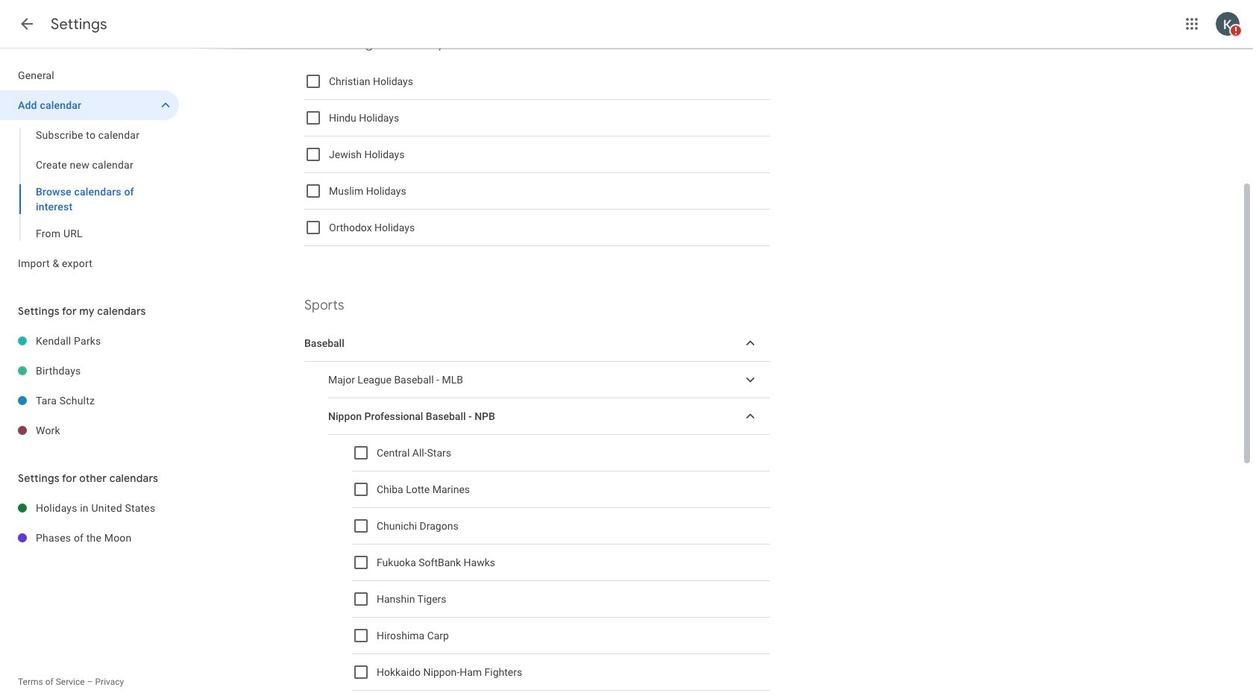 Task type: locate. For each thing, give the bounding box(es) containing it.
tree item
[[304, 325, 770, 362], [328, 362, 770, 399], [328, 399, 770, 435], [352, 691, 770, 693]]

tree
[[0, 60, 179, 278], [0, 326, 179, 446], [0, 493, 179, 553]]

group
[[0, 120, 179, 249]]

1 vertical spatial tree
[[0, 326, 179, 446]]

0 vertical spatial tree
[[0, 60, 179, 278]]

heading
[[51, 15, 107, 34]]

2 vertical spatial tree
[[0, 493, 179, 553]]

holidays in united states tree item
[[0, 493, 179, 523]]



Task type: describe. For each thing, give the bounding box(es) containing it.
go back image
[[18, 15, 36, 33]]

3 tree from the top
[[0, 493, 179, 553]]

kendall parks tree item
[[0, 326, 179, 356]]

work tree item
[[0, 416, 179, 446]]

2 tree from the top
[[0, 326, 179, 446]]

add calendar tree item
[[0, 90, 179, 120]]

1 tree from the top
[[0, 60, 179, 278]]

birthdays tree item
[[0, 356, 179, 386]]

phases of the moon tree item
[[0, 523, 179, 553]]

tara schultz tree item
[[0, 386, 179, 416]]



Task type: vqa. For each thing, say whether or not it's contained in the screenshot.
group
yes



